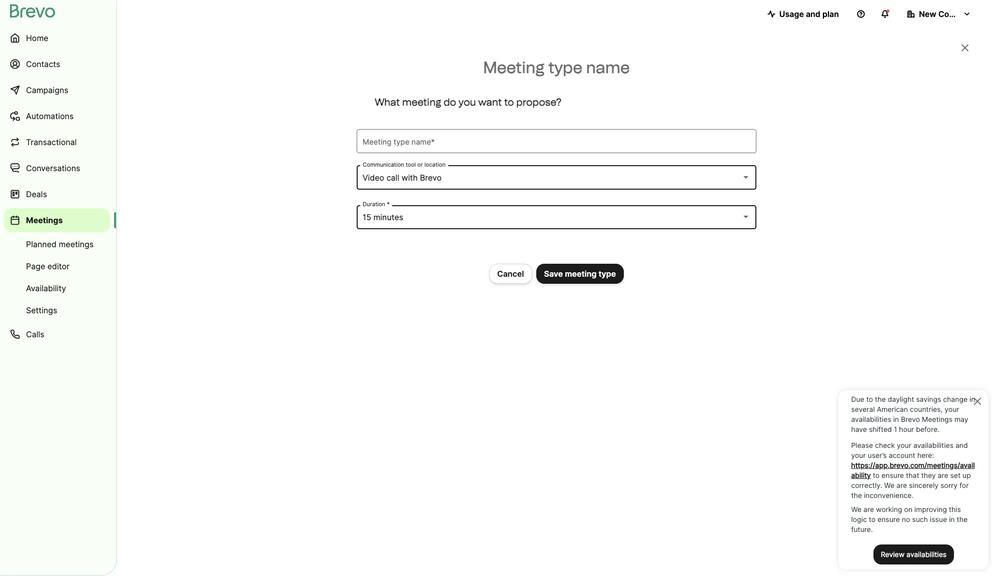 Task type: describe. For each thing, give the bounding box(es) containing it.
contacts
[[26, 59, 60, 69]]

usage and plan
[[780, 9, 840, 19]]

availability link
[[4, 278, 110, 298]]

editor
[[47, 261, 70, 271]]

new company button
[[900, 4, 980, 24]]

deals
[[26, 189, 47, 199]]

conversations link
[[4, 156, 110, 180]]

name
[[587, 58, 630, 77]]

and
[[807, 9, 821, 19]]

home
[[26, 33, 48, 43]]

transactional link
[[4, 130, 110, 154]]

Video call with Brevo field
[[363, 172, 751, 184]]

you
[[459, 96, 476, 108]]

cancel button
[[490, 264, 532, 284]]

new company
[[920, 9, 976, 19]]

propose?
[[517, 96, 562, 108]]

automations
[[26, 111, 74, 121]]

to
[[505, 96, 514, 108]]

what
[[375, 96, 400, 108]]

plan
[[823, 9, 840, 19]]

transactional
[[26, 137, 77, 147]]

brevo
[[420, 173, 442, 183]]

settings
[[26, 305, 57, 315]]

15
[[363, 212, 371, 222]]

meeting for type
[[565, 269, 597, 279]]

planned meetings
[[26, 239, 94, 249]]

calls link
[[4, 322, 110, 346]]

with
[[402, 173, 418, 183]]

meetings
[[26, 215, 63, 225]]

settings link
[[4, 300, 110, 320]]

company
[[939, 9, 976, 19]]



Task type: locate. For each thing, give the bounding box(es) containing it.
page editor link
[[4, 256, 110, 276]]

planned
[[26, 239, 57, 249]]

planned meetings link
[[4, 234, 110, 254]]

page
[[26, 261, 45, 271]]

meeting type name
[[484, 58, 630, 77]]

meeting left the do
[[403, 96, 442, 108]]

1 horizontal spatial type
[[599, 269, 616, 279]]

0 horizontal spatial type
[[549, 58, 583, 77]]

want
[[479, 96, 502, 108]]

save meeting type button
[[536, 264, 624, 284]]

save meeting type
[[544, 269, 616, 279]]

meeting inside button
[[565, 269, 597, 279]]

video call with brevo
[[363, 173, 442, 183]]

usage
[[780, 9, 805, 19]]

None text field
[[363, 135, 751, 147]]

do
[[444, 96, 457, 108]]

minutes
[[374, 212, 404, 222]]

15 minutes
[[363, 212, 404, 222]]

type inside button
[[599, 269, 616, 279]]

0 horizontal spatial meeting
[[403, 96, 442, 108]]

calls
[[26, 329, 44, 339]]

usage and plan button
[[760, 4, 848, 24]]

deals link
[[4, 182, 110, 206]]

type
[[549, 58, 583, 77], [599, 269, 616, 279]]

1 vertical spatial type
[[599, 269, 616, 279]]

campaigns link
[[4, 78, 110, 102]]

conversations
[[26, 163, 80, 173]]

0 vertical spatial meeting
[[403, 96, 442, 108]]

save
[[544, 269, 563, 279]]

1 vertical spatial meeting
[[565, 269, 597, 279]]

video
[[363, 173, 385, 183]]

page editor
[[26, 261, 70, 271]]

what meeting do you want to propose?
[[375, 96, 562, 108]]

campaigns
[[26, 85, 68, 95]]

cancel
[[498, 269, 524, 279]]

meeting right save
[[565, 269, 597, 279]]

meetings link
[[4, 208, 110, 232]]

call
[[387, 173, 400, 183]]

meeting
[[403, 96, 442, 108], [565, 269, 597, 279]]

meeting
[[484, 58, 545, 77]]

contacts link
[[4, 52, 110, 76]]

15 minutes field
[[363, 211, 751, 223]]

meetings
[[59, 239, 94, 249]]

0 vertical spatial type
[[549, 58, 583, 77]]

1 horizontal spatial meeting
[[565, 269, 597, 279]]

automations link
[[4, 104, 110, 128]]

availability
[[26, 283, 66, 293]]

new
[[920, 9, 937, 19]]

meeting for do
[[403, 96, 442, 108]]

home link
[[4, 26, 110, 50]]



Task type: vqa. For each thing, say whether or not it's contained in the screenshot.
"Video call with Brevo"
yes



